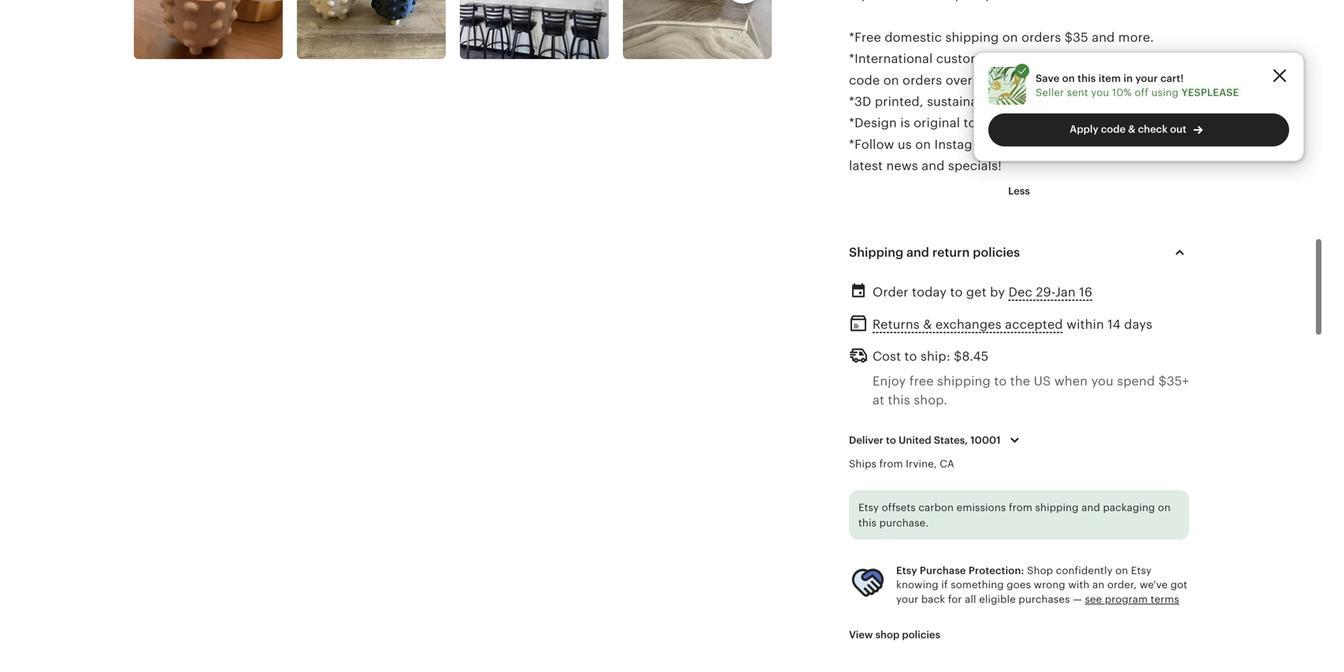 Task type: locate. For each thing, give the bounding box(es) containing it.
*free
[[849, 30, 882, 44]]

cost to ship: $ 8.45
[[873, 349, 989, 364]]

united
[[899, 435, 932, 446]]

carbon
[[919, 502, 954, 514]]

code
[[849, 73, 880, 87], [1101, 123, 1126, 135]]

0 horizontal spatial policies
[[902, 629, 941, 641]]

to left united
[[886, 435, 897, 446]]

to
[[964, 116, 977, 130], [951, 285, 963, 299], [905, 349, 918, 364], [995, 374, 1007, 388], [886, 435, 897, 446]]

1 vertical spatial for
[[1108, 137, 1125, 152]]

for right back
[[948, 594, 962, 605]]

your up the off
[[1136, 72, 1158, 84]]

we've
[[1140, 579, 1168, 591]]

all inside *free domestic shipping on orders $35 and more. *international customers contact us for a $20 discount code on orders over $150! *3d printed, sustainable and eco-friendly. *design is original to morse studio co. *follow us on instagram @morsestudioco for all the latest news and specials!
[[1128, 137, 1142, 152]]

14
[[1108, 318, 1121, 332]]

1 horizontal spatial policies
[[973, 245, 1020, 260]]

this right at on the bottom right of the page
[[888, 393, 911, 407]]

*international
[[849, 52, 933, 66]]

shipping inside *free domestic shipping on orders $35 and more. *international customers contact us for a $20 discount code on orders over $150! *3d printed, sustainable and eco-friendly. *design is original to morse studio co. *follow us on instagram @morsestudioco for all the latest news and specials!
[[946, 30, 999, 44]]

jan
[[1056, 285, 1076, 299]]

1 horizontal spatial etsy
[[897, 565, 918, 577]]

on down *international on the right top of page
[[884, 73, 900, 87]]

0 vertical spatial the
[[1146, 137, 1166, 152]]

0 vertical spatial policies
[[973, 245, 1020, 260]]

shipping up shop
[[1036, 502, 1079, 514]]

0 vertical spatial you
[[1092, 87, 1110, 99]]

0 vertical spatial code
[[849, 73, 880, 87]]

0 vertical spatial for
[[1073, 52, 1090, 66]]

0 vertical spatial us
[[1056, 52, 1070, 66]]

from inside etsy offsets carbon emissions from shipping and packaging on this purchase.
[[1009, 502, 1033, 514]]

2 vertical spatial shipping
[[1036, 502, 1079, 514]]

to inside dropdown button
[[886, 435, 897, 446]]

& left check
[[1129, 123, 1136, 135]]

shipping for free
[[938, 374, 991, 388]]

$20
[[1104, 52, 1129, 66]]

policies up by
[[973, 245, 1020, 260]]

etsy offsets carbon emissions from shipping and packaging on this purchase.
[[859, 502, 1171, 529]]

on down original
[[916, 137, 931, 152]]

see
[[1085, 594, 1103, 605]]

on
[[1003, 30, 1019, 44], [1063, 72, 1075, 84], [884, 73, 900, 87], [916, 137, 931, 152], [1158, 502, 1171, 514], [1116, 565, 1129, 577]]

1 horizontal spatial &
[[1129, 123, 1136, 135]]

1 horizontal spatial from
[[1009, 502, 1033, 514]]

etsy inside shop confidently on etsy knowing if something goes wrong with an order, we've got your back for all eligible purchases —
[[1132, 565, 1152, 577]]

0 horizontal spatial for
[[948, 594, 962, 605]]

us
[[1056, 52, 1070, 66], [898, 137, 912, 152]]

your down knowing
[[897, 594, 919, 605]]

0 vertical spatial shipping
[[946, 30, 999, 44]]

& right the returns
[[924, 318, 933, 332]]

1 vertical spatial your
[[897, 594, 919, 605]]

0 horizontal spatial code
[[849, 73, 880, 87]]

a
[[1094, 52, 1101, 66]]

etsy left offsets
[[859, 502, 879, 514]]

us up save
[[1056, 52, 1070, 66]]

all down something
[[965, 594, 977, 605]]

shipping down $
[[938, 374, 991, 388]]

0 vertical spatial from
[[880, 458, 903, 470]]

policies right shop
[[902, 629, 941, 641]]

and up a
[[1092, 30, 1115, 44]]

exchanges
[[936, 318, 1002, 332]]

shipping and return policies button
[[835, 234, 1204, 271]]

29-
[[1036, 285, 1056, 299]]

the
[[1146, 137, 1166, 152], [1011, 374, 1031, 388]]

0 horizontal spatial from
[[880, 458, 903, 470]]

on inside etsy offsets carbon emissions from shipping and packaging on this purchase.
[[1158, 502, 1171, 514]]

check
[[1139, 123, 1168, 135]]

$35+
[[1159, 374, 1190, 388]]

1 horizontal spatial for
[[1073, 52, 1090, 66]]

0 horizontal spatial this
[[859, 517, 877, 529]]

code right apply
[[1101, 123, 1126, 135]]

the down check
[[1146, 137, 1166, 152]]

returns & exchanges accepted button
[[873, 313, 1064, 336]]

cart!
[[1161, 72, 1184, 84]]

1 vertical spatial all
[[965, 594, 977, 605]]

on up order,
[[1116, 565, 1129, 577]]

1 vertical spatial policies
[[902, 629, 941, 641]]

ca
[[940, 458, 955, 470]]

1 horizontal spatial code
[[1101, 123, 1126, 135]]

from right "emissions"
[[1009, 502, 1033, 514]]

all
[[1128, 137, 1142, 152], [965, 594, 977, 605]]

deliver
[[849, 435, 884, 446]]

1 horizontal spatial us
[[1056, 52, 1070, 66]]

1 horizontal spatial the
[[1146, 137, 1166, 152]]

on up sent
[[1063, 72, 1075, 84]]

us down is
[[898, 137, 912, 152]]

enjoy free shipping to the us when you spend $35+ at this shop.
[[873, 374, 1190, 407]]

on right packaging
[[1158, 502, 1171, 514]]

for down apply code & check out
[[1108, 137, 1125, 152]]

0 vertical spatial this
[[1078, 72, 1096, 84]]

printed,
[[875, 95, 924, 109]]

this
[[1078, 72, 1096, 84], [888, 393, 911, 407], [859, 517, 877, 529]]

1 vertical spatial from
[[1009, 502, 1033, 514]]

something
[[951, 579, 1004, 591]]

2 vertical spatial for
[[948, 594, 962, 605]]

*3d
[[849, 95, 872, 109]]

see program terms link
[[1085, 594, 1180, 605]]

1 vertical spatial shipping
[[938, 374, 991, 388]]

terms
[[1151, 594, 1180, 605]]

save on this item in your cart! seller sent you 10% off using yesplease
[[1036, 72, 1240, 99]]

and right news
[[922, 159, 945, 173]]

offsets
[[882, 502, 916, 514]]

etsy for etsy offsets carbon emissions from shipping and packaging on this purchase.
[[859, 502, 879, 514]]

0 vertical spatial your
[[1136, 72, 1158, 84]]

you right when
[[1092, 374, 1114, 388]]

order,
[[1108, 579, 1137, 591]]

got
[[1171, 579, 1188, 591]]

this left purchase.
[[859, 517, 877, 529]]

and
[[1092, 30, 1115, 44], [1001, 95, 1024, 109], [922, 159, 945, 173], [907, 245, 930, 260], [1082, 502, 1101, 514]]

order
[[873, 285, 909, 299]]

10%
[[1113, 87, 1132, 99]]

etsy for etsy purchase protection:
[[897, 565, 918, 577]]

contact
[[1005, 52, 1052, 66]]

from
[[880, 458, 903, 470], [1009, 502, 1033, 514]]

0 horizontal spatial all
[[965, 594, 977, 605]]

off
[[1135, 87, 1149, 99]]

friendly.
[[1055, 95, 1105, 109]]

over
[[946, 73, 973, 87]]

and inside etsy offsets carbon emissions from shipping and packaging on this purchase.
[[1082, 502, 1101, 514]]

customers
[[937, 52, 1001, 66]]

1 horizontal spatial this
[[888, 393, 911, 407]]

16
[[1080, 285, 1093, 299]]

this inside enjoy free shipping to the us when you spend $35+ at this shop.
[[888, 393, 911, 407]]

the inside *free domestic shipping on orders $35 and more. *international customers contact us for a $20 discount code on orders over $150! *3d printed, sustainable and eco-friendly. *design is original to morse studio co. *follow us on instagram @morsestudioco for all the latest news and specials!
[[1146, 137, 1166, 152]]

apply code & check out
[[1070, 123, 1187, 135]]

1 vertical spatial &
[[924, 318, 933, 332]]

0 horizontal spatial etsy
[[859, 502, 879, 514]]

policies
[[973, 245, 1020, 260], [902, 629, 941, 641]]

1 you from the top
[[1092, 87, 1110, 99]]

and left packaging
[[1082, 502, 1101, 514]]

8.45
[[962, 349, 989, 364]]

from right ships
[[880, 458, 903, 470]]

shop
[[876, 629, 900, 641]]

order today to get by dec 29-jan 16
[[873, 285, 1093, 299]]

&
[[1129, 123, 1136, 135], [924, 318, 933, 332]]

all down apply code & check out
[[1128, 137, 1142, 152]]

return
[[933, 245, 970, 260]]

states,
[[934, 435, 968, 446]]

back
[[922, 594, 946, 605]]

1 vertical spatial this
[[888, 393, 911, 407]]

if
[[942, 579, 948, 591]]

2 vertical spatial this
[[859, 517, 877, 529]]

2 horizontal spatial etsy
[[1132, 565, 1152, 577]]

to up instagram
[[964, 116, 977, 130]]

your inside shop confidently on etsy knowing if something goes wrong with an order, we've got your back for all eligible purchases —
[[897, 594, 919, 605]]

orders up contact on the top right
[[1022, 30, 1062, 44]]

1 horizontal spatial orders
[[1022, 30, 1062, 44]]

your inside save on this item in your cart! seller sent you 10% off using yesplease
[[1136, 72, 1158, 84]]

0 vertical spatial all
[[1128, 137, 1142, 152]]

etsy up knowing
[[897, 565, 918, 577]]

you down item
[[1092, 87, 1110, 99]]

returns & exchanges accepted within 14 days
[[873, 318, 1153, 332]]

2 you from the top
[[1092, 374, 1114, 388]]

0 horizontal spatial the
[[1011, 374, 1031, 388]]

your
[[1136, 72, 1158, 84], [897, 594, 919, 605]]

this up sent
[[1078, 72, 1096, 84]]

to inside *free domestic shipping on orders $35 and more. *international customers contact us for a $20 discount code on orders over $150! *3d printed, sustainable and eco-friendly. *design is original to morse studio co. *follow us on instagram @morsestudioco for all the latest news and specials!
[[964, 116, 977, 130]]

etsy inside etsy offsets carbon emissions from shipping and packaging on this purchase.
[[859, 502, 879, 514]]

this inside etsy offsets carbon emissions from shipping and packaging on this purchase.
[[859, 517, 877, 529]]

this inside save on this item in your cart! seller sent you 10% off using yesplease
[[1078, 72, 1096, 84]]

and left return
[[907, 245, 930, 260]]

etsy up we've
[[1132, 565, 1152, 577]]

2 horizontal spatial this
[[1078, 72, 1096, 84]]

1 vertical spatial the
[[1011, 374, 1031, 388]]

using
[[1152, 87, 1179, 99]]

for left a
[[1073, 52, 1090, 66]]

deliver to united states, 10001 button
[[838, 424, 1037, 457]]

deliver to united states, 10001
[[849, 435, 1001, 446]]

policies inside button
[[902, 629, 941, 641]]

purchase
[[920, 565, 966, 577]]

the left us
[[1011, 374, 1031, 388]]

seller
[[1036, 87, 1065, 99]]

you
[[1092, 87, 1110, 99], [1092, 374, 1114, 388]]

1 horizontal spatial all
[[1128, 137, 1142, 152]]

purchase.
[[880, 517, 929, 529]]

1 horizontal spatial your
[[1136, 72, 1158, 84]]

0 horizontal spatial your
[[897, 594, 919, 605]]

and up morse
[[1001, 95, 1024, 109]]

$
[[954, 349, 962, 364]]

within
[[1067, 318, 1105, 332]]

days
[[1125, 318, 1153, 332]]

shipping up customers
[[946, 30, 999, 44]]

orders up printed,
[[903, 73, 943, 87]]

0 horizontal spatial orders
[[903, 73, 943, 87]]

is
[[901, 116, 911, 130]]

1 vertical spatial you
[[1092, 374, 1114, 388]]

to left us
[[995, 374, 1007, 388]]

0 horizontal spatial us
[[898, 137, 912, 152]]

code inside *free domestic shipping on orders $35 and more. *international customers contact us for a $20 discount code on orders over $150! *3d printed, sustainable and eco-friendly. *design is original to morse studio co. *follow us on instagram @morsestudioco for all the latest news and specials!
[[849, 73, 880, 87]]

co.
[[1065, 116, 1086, 130]]

shipping inside enjoy free shipping to the us when you spend $35+ at this shop.
[[938, 374, 991, 388]]

for inside shop confidently on etsy knowing if something goes wrong with an order, we've got your back for all eligible purchases —
[[948, 594, 962, 605]]

less
[[1009, 185, 1030, 197]]

code up *3d
[[849, 73, 880, 87]]



Task type: describe. For each thing, give the bounding box(es) containing it.
protection:
[[969, 565, 1025, 577]]

us
[[1034, 374, 1051, 388]]

returns
[[873, 318, 920, 332]]

less button
[[997, 177, 1042, 205]]

dec
[[1009, 285, 1033, 299]]

get
[[967, 285, 987, 299]]

*follow
[[849, 137, 895, 152]]

dec 29-jan 16 button
[[1009, 281, 1093, 304]]

0 horizontal spatial &
[[924, 318, 933, 332]]

to left get
[[951, 285, 963, 299]]

to right cost
[[905, 349, 918, 364]]

$35
[[1065, 30, 1089, 44]]

see program terms
[[1085, 594, 1180, 605]]

0 vertical spatial orders
[[1022, 30, 1062, 44]]

more.
[[1119, 30, 1155, 44]]

accepted
[[1005, 318, 1064, 332]]

etsy purchase protection:
[[897, 565, 1025, 577]]

the inside enjoy free shipping to the us when you spend $35+ at this shop.
[[1011, 374, 1031, 388]]

*free domestic shipping on orders $35 and more. *international customers contact us for a $20 discount code on orders over $150! *3d printed, sustainable and eco-friendly. *design is original to morse studio co. *follow us on instagram @morsestudioco for all the latest news and specials!
[[849, 30, 1186, 173]]

irvine,
[[906, 458, 937, 470]]

view shop policies button
[[838, 621, 953, 649]]

latest
[[849, 159, 883, 173]]

studio
[[1021, 116, 1062, 130]]

emissions
[[957, 502, 1006, 514]]

*design
[[849, 116, 897, 130]]

you inside enjoy free shipping to the us when you spend $35+ at this shop.
[[1092, 374, 1114, 388]]

when
[[1055, 374, 1088, 388]]

@morsestudioco
[[1000, 137, 1104, 152]]

knowing
[[897, 579, 939, 591]]

2 horizontal spatial for
[[1108, 137, 1125, 152]]

sustainable
[[927, 95, 997, 109]]

to inside enjoy free shipping to the us when you spend $35+ at this shop.
[[995, 374, 1007, 388]]

ships
[[849, 458, 877, 470]]

morse
[[980, 116, 1018, 130]]

shop.
[[914, 393, 948, 407]]

all inside shop confidently on etsy knowing if something goes wrong with an order, we've got your back for all eligible purchases —
[[965, 594, 977, 605]]

out
[[1171, 123, 1187, 135]]

apply code & check out link
[[989, 114, 1290, 147]]

0 vertical spatial &
[[1129, 123, 1136, 135]]

spend
[[1118, 374, 1156, 388]]

an
[[1093, 579, 1105, 591]]

$150!
[[977, 73, 1010, 87]]

cost
[[873, 349, 901, 364]]

view shop policies
[[849, 629, 941, 641]]

shop
[[1028, 565, 1054, 577]]

1 vertical spatial code
[[1101, 123, 1126, 135]]

apply
[[1070, 123, 1099, 135]]

shipping
[[849, 245, 904, 260]]

on inside save on this item in your cart! seller sent you 10% off using yesplease
[[1063, 72, 1075, 84]]

by
[[991, 285, 1006, 299]]

free
[[910, 374, 934, 388]]

save
[[1036, 72, 1060, 84]]

ship:
[[921, 349, 951, 364]]

specials!
[[949, 159, 1002, 173]]

you inside save on this item in your cart! seller sent you 10% off using yesplease
[[1092, 87, 1110, 99]]

goes
[[1007, 579, 1031, 591]]

with
[[1069, 579, 1090, 591]]

confidently
[[1056, 565, 1113, 577]]

discount
[[1132, 52, 1186, 66]]

instagram
[[935, 137, 997, 152]]

on up contact on the top right
[[1003, 30, 1019, 44]]

and inside dropdown button
[[907, 245, 930, 260]]

shipping for domestic
[[946, 30, 999, 44]]

in
[[1124, 72, 1133, 84]]

1 vertical spatial us
[[898, 137, 912, 152]]

news
[[887, 159, 919, 173]]

—
[[1073, 594, 1083, 605]]

view
[[849, 629, 873, 641]]

program
[[1105, 594, 1148, 605]]

on inside shop confidently on etsy knowing if something goes wrong with an order, we've got your back for all eligible purchases —
[[1116, 565, 1129, 577]]

eco-
[[1027, 95, 1055, 109]]

enjoy
[[873, 374, 906, 388]]

ships from irvine, ca
[[849, 458, 955, 470]]

at
[[873, 393, 885, 407]]

1 vertical spatial orders
[[903, 73, 943, 87]]

item
[[1099, 72, 1121, 84]]

today
[[912, 285, 947, 299]]

eligible
[[980, 594, 1016, 605]]

policies inside dropdown button
[[973, 245, 1020, 260]]

shipping inside etsy offsets carbon emissions from shipping and packaging on this purchase.
[[1036, 502, 1079, 514]]

packaging
[[1104, 502, 1156, 514]]

10001
[[971, 435, 1001, 446]]



Task type: vqa. For each thing, say whether or not it's contained in the screenshot.
top orders
yes



